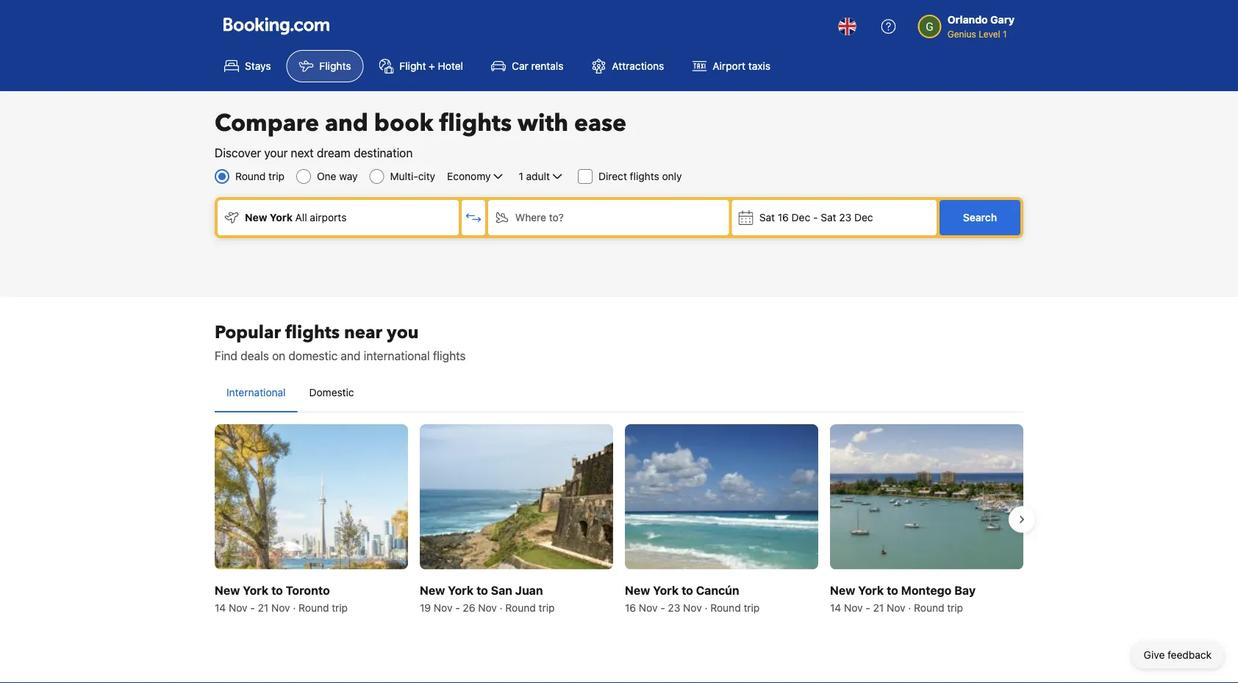 Task type: describe. For each thing, give the bounding box(es) containing it.
new york to montego bay image
[[830, 424, 1024, 569]]

1 inside popup button
[[519, 170, 523, 182]]

new york all airports
[[245, 211, 347, 224]]

airports
[[310, 211, 347, 224]]

and inside popular flights near you find deals on domestic and international flights
[[341, 349, 361, 363]]

international
[[227, 386, 286, 399]]

· inside new york to toronto 14 nov - 21 nov · round trip
[[293, 601, 296, 614]]

international button
[[215, 374, 298, 412]]

trip inside new york to cancún 16 nov - 23 nov · round trip
[[744, 601, 760, 614]]

to for cancún
[[682, 583, 693, 597]]

bay
[[955, 583, 976, 597]]

orlando
[[948, 14, 988, 26]]

ease
[[574, 107, 627, 139]]

new york to cancún image
[[625, 424, 819, 569]]

1 adult
[[519, 170, 550, 182]]

23 inside new york to cancún 16 nov - 23 nov · round trip
[[668, 601, 681, 614]]

one way
[[317, 170, 358, 182]]

1 dec from the left
[[792, 211, 811, 224]]

2 sat from the left
[[821, 211, 837, 224]]

2 nov from the left
[[271, 601, 290, 614]]

york for san
[[448, 583, 474, 597]]

region containing new york to toronto
[[203, 418, 1035, 621]]

new york to san juan image
[[420, 424, 613, 569]]

direct flights only
[[599, 170, 682, 182]]

flights left only
[[630, 170, 659, 182]]

23 inside dropdown button
[[839, 211, 852, 224]]

4 nov from the left
[[478, 601, 497, 614]]

round inside new york to cancún 16 nov - 23 nov · round trip
[[711, 601, 741, 614]]

your
[[264, 146, 288, 160]]

16 inside new york to cancún 16 nov - 23 nov · round trip
[[625, 601, 636, 614]]

1 inside orlando gary genius level 1
[[1003, 29, 1007, 39]]

search button
[[940, 200, 1021, 235]]

trip inside new york to san juan 19 nov - 26 nov · round trip
[[539, 601, 555, 614]]

flight + hotel link
[[367, 50, 476, 82]]

on
[[272, 349, 285, 363]]

give feedback button
[[1132, 642, 1224, 668]]

16 inside dropdown button
[[778, 211, 789, 224]]

21 inside new york to toronto 14 nov - 21 nov · round trip
[[258, 601, 269, 614]]

york for montego
[[858, 583, 884, 597]]

find
[[215, 349, 238, 363]]

only
[[662, 170, 682, 182]]

multi-
[[390, 170, 418, 182]]

car
[[512, 60, 529, 72]]

taxis
[[748, 60, 771, 72]]

airport taxis link
[[680, 50, 783, 82]]

give feedback
[[1144, 649, 1212, 661]]

8 nov from the left
[[887, 601, 906, 614]]

attractions
[[612, 60, 664, 72]]

6 nov from the left
[[683, 601, 702, 614]]

genius
[[948, 29, 976, 39]]

airport taxis
[[713, 60, 771, 72]]

next
[[291, 146, 314, 160]]

flights up domestic
[[285, 320, 340, 345]]

york for cancún
[[653, 583, 679, 597]]

you
[[387, 320, 419, 345]]

round inside new york to montego bay 14 nov - 21 nov · round trip
[[914, 601, 945, 614]]

new york to san juan 19 nov - 26 nov · round trip
[[420, 583, 555, 614]]

feedback
[[1168, 649, 1212, 661]]

trip inside new york to toronto 14 nov - 21 nov · round trip
[[332, 601, 348, 614]]

near
[[344, 320, 382, 345]]

round inside new york to toronto 14 nov - 21 nov · round trip
[[299, 601, 329, 614]]

1 nov from the left
[[229, 601, 247, 614]]

where to?
[[515, 211, 564, 224]]

toronto
[[286, 583, 330, 597]]

discover
[[215, 146, 261, 160]]

26
[[463, 601, 475, 614]]

stays link
[[212, 50, 283, 82]]

round trip
[[235, 170, 285, 182]]

+
[[429, 60, 435, 72]]

popular flights near you find deals on domestic and international flights
[[215, 320, 466, 363]]

direct
[[599, 170, 627, 182]]

new york to toronto image
[[215, 424, 408, 569]]

domestic
[[289, 349, 338, 363]]

new for new york
[[245, 211, 267, 224]]

dream
[[317, 146, 351, 160]]

all
[[295, 211, 307, 224]]



Task type: vqa. For each thing, say whether or not it's contained in the screenshot.
Genius
yes



Task type: locate. For each thing, give the bounding box(es) containing it.
0 horizontal spatial 23
[[668, 601, 681, 614]]

· down montego
[[908, 601, 911, 614]]

21 inside new york to montego bay 14 nov - 21 nov · round trip
[[873, 601, 884, 614]]

booking.com logo image
[[224, 17, 329, 35], [224, 17, 329, 35]]

- inside new york to cancún 16 nov - 23 nov · round trip
[[661, 601, 665, 614]]

16
[[778, 211, 789, 224], [625, 601, 636, 614]]

5 nov from the left
[[639, 601, 658, 614]]

to?
[[549, 211, 564, 224]]

domestic
[[309, 386, 354, 399]]

1 horizontal spatial 16
[[778, 211, 789, 224]]

· inside new york to montego bay 14 nov - 21 nov · round trip
[[908, 601, 911, 614]]

york left all on the top left
[[270, 211, 293, 224]]

hotel
[[438, 60, 463, 72]]

to left montego
[[887, 583, 899, 597]]

san
[[491, 583, 513, 597]]

14 inside new york to toronto 14 nov - 21 nov · round trip
[[215, 601, 226, 614]]

flights
[[439, 107, 512, 139], [630, 170, 659, 182], [285, 320, 340, 345], [433, 349, 466, 363]]

1 · from the left
[[293, 601, 296, 614]]

dec
[[792, 211, 811, 224], [855, 211, 873, 224]]

round down cancún
[[711, 601, 741, 614]]

1 horizontal spatial sat
[[821, 211, 837, 224]]

1 21 from the left
[[258, 601, 269, 614]]

one
[[317, 170, 336, 182]]

new for new york to montego bay
[[830, 583, 856, 597]]

0 horizontal spatial 14
[[215, 601, 226, 614]]

adult
[[526, 170, 550, 182]]

flights right international
[[433, 349, 466, 363]]

1 horizontal spatial 1
[[1003, 29, 1007, 39]]

0 horizontal spatial dec
[[792, 211, 811, 224]]

montego
[[901, 583, 952, 597]]

book
[[374, 107, 433, 139]]

- inside new york to montego bay 14 nov - 21 nov · round trip
[[866, 601, 871, 614]]

multi-city
[[390, 170, 435, 182]]

1 vertical spatial 23
[[668, 601, 681, 614]]

level
[[979, 29, 1001, 39]]

0 vertical spatial 16
[[778, 211, 789, 224]]

york for toronto
[[243, 583, 269, 597]]

19
[[420, 601, 431, 614]]

flight
[[400, 60, 426, 72]]

2 · from the left
[[500, 601, 503, 614]]

2 dec from the left
[[855, 211, 873, 224]]

new for new york to san juan
[[420, 583, 445, 597]]

flights link
[[286, 50, 364, 82]]

4 to from the left
[[887, 583, 899, 597]]

0 vertical spatial 23
[[839, 211, 852, 224]]

york left cancún
[[653, 583, 679, 597]]

new inside new york to san juan 19 nov - 26 nov · round trip
[[420, 583, 445, 597]]

domestic button
[[298, 374, 366, 412]]

to left the toronto
[[271, 583, 283, 597]]

0 vertical spatial and
[[325, 107, 368, 139]]

23
[[839, 211, 852, 224], [668, 601, 681, 614]]

tab list
[[215, 374, 1024, 413]]

and inside compare and book flights with ease discover your next dream destination
[[325, 107, 368, 139]]

· down cancún
[[705, 601, 708, 614]]

region
[[203, 418, 1035, 621]]

tab list containing international
[[215, 374, 1024, 413]]

rentals
[[531, 60, 564, 72]]

flights up economy
[[439, 107, 512, 139]]

international
[[364, 349, 430, 363]]

1 left adult
[[519, 170, 523, 182]]

compare and book flights with ease discover your next dream destination
[[215, 107, 627, 160]]

to inside new york to cancún 16 nov - 23 nov · round trip
[[682, 583, 693, 597]]

to left cancún
[[682, 583, 693, 597]]

1 14 from the left
[[215, 601, 226, 614]]

round down montego
[[914, 601, 945, 614]]

round
[[235, 170, 266, 182], [299, 601, 329, 614], [506, 601, 536, 614], [711, 601, 741, 614], [914, 601, 945, 614]]

new york to cancún 16 nov - 23 nov · round trip
[[625, 583, 760, 614]]

york inside new york to cancún 16 nov - 23 nov · round trip
[[653, 583, 679, 597]]

sat 16 dec - sat 23 dec
[[759, 211, 873, 224]]

1 sat from the left
[[759, 211, 775, 224]]

york left the toronto
[[243, 583, 269, 597]]

0 horizontal spatial 16
[[625, 601, 636, 614]]

3 to from the left
[[682, 583, 693, 597]]

deals
[[241, 349, 269, 363]]

new york to montego bay 14 nov - 21 nov · round trip
[[830, 583, 976, 614]]

to
[[271, 583, 283, 597], [477, 583, 488, 597], [682, 583, 693, 597], [887, 583, 899, 597]]

7 nov from the left
[[844, 601, 863, 614]]

4 · from the left
[[908, 601, 911, 614]]

1 vertical spatial 16
[[625, 601, 636, 614]]

1 horizontal spatial dec
[[855, 211, 873, 224]]

york inside new york to montego bay 14 nov - 21 nov · round trip
[[858, 583, 884, 597]]

1 horizontal spatial 14
[[830, 601, 841, 614]]

round down juan
[[506, 601, 536, 614]]

to for toronto
[[271, 583, 283, 597]]

destination
[[354, 146, 413, 160]]

and down the near
[[341, 349, 361, 363]]

york up 26
[[448, 583, 474, 597]]

- inside new york to san juan 19 nov - 26 nov · round trip
[[455, 601, 460, 614]]

new york to toronto 14 nov - 21 nov · round trip
[[215, 583, 348, 614]]

round down the toronto
[[299, 601, 329, 614]]

· inside new york to san juan 19 nov - 26 nov · round trip
[[500, 601, 503, 614]]

3 nov from the left
[[434, 601, 453, 614]]

1 vertical spatial and
[[341, 349, 361, 363]]

economy
[[447, 170, 491, 182]]

cancún
[[696, 583, 740, 597]]

- inside new york to toronto 14 nov - 21 nov · round trip
[[250, 601, 255, 614]]

1 horizontal spatial 23
[[839, 211, 852, 224]]

where
[[515, 211, 546, 224]]

with
[[518, 107, 568, 139]]

new for new york to cancún
[[625, 583, 650, 597]]

0 vertical spatial 1
[[1003, 29, 1007, 39]]

flights inside compare and book flights with ease discover your next dream destination
[[439, 107, 512, 139]]

-
[[813, 211, 818, 224], [250, 601, 255, 614], [455, 601, 460, 614], [661, 601, 665, 614], [866, 601, 871, 614]]

and up dream
[[325, 107, 368, 139]]

1 horizontal spatial 21
[[873, 601, 884, 614]]

0 horizontal spatial 21
[[258, 601, 269, 614]]

sat 16 dec - sat 23 dec button
[[732, 200, 937, 235]]

search
[[963, 211, 997, 224]]

flight + hotel
[[400, 60, 463, 72]]

·
[[293, 601, 296, 614], [500, 601, 503, 614], [705, 601, 708, 614], [908, 601, 911, 614]]

compare
[[215, 107, 319, 139]]

to left "san"
[[477, 583, 488, 597]]

city
[[418, 170, 435, 182]]

sat
[[759, 211, 775, 224], [821, 211, 837, 224]]

2 to from the left
[[477, 583, 488, 597]]

way
[[339, 170, 358, 182]]

where to? button
[[488, 200, 729, 235]]

1 adult button
[[517, 168, 566, 185]]

round down discover
[[235, 170, 266, 182]]

new inside new york to montego bay 14 nov - 21 nov · round trip
[[830, 583, 856, 597]]

new for new york to toronto
[[215, 583, 240, 597]]

1 to from the left
[[271, 583, 283, 597]]

york inside new york to toronto 14 nov - 21 nov · round trip
[[243, 583, 269, 597]]

14 inside new york to montego bay 14 nov - 21 nov · round trip
[[830, 601, 841, 614]]

1
[[1003, 29, 1007, 39], [519, 170, 523, 182]]

- inside dropdown button
[[813, 211, 818, 224]]

new
[[245, 211, 267, 224], [215, 583, 240, 597], [420, 583, 445, 597], [625, 583, 650, 597], [830, 583, 856, 597]]

· inside new york to cancún 16 nov - 23 nov · round trip
[[705, 601, 708, 614]]

york
[[270, 211, 293, 224], [243, 583, 269, 597], [448, 583, 474, 597], [653, 583, 679, 597], [858, 583, 884, 597]]

0 horizontal spatial 1
[[519, 170, 523, 182]]

1 down gary
[[1003, 29, 1007, 39]]

to inside new york to montego bay 14 nov - 21 nov · round trip
[[887, 583, 899, 597]]

· down the toronto
[[293, 601, 296, 614]]

to inside new york to san juan 19 nov - 26 nov · round trip
[[477, 583, 488, 597]]

0 horizontal spatial sat
[[759, 211, 775, 224]]

2 14 from the left
[[830, 601, 841, 614]]

juan
[[515, 583, 543, 597]]

1 vertical spatial 1
[[519, 170, 523, 182]]

give
[[1144, 649, 1165, 661]]

trip
[[269, 170, 285, 182], [332, 601, 348, 614], [539, 601, 555, 614], [744, 601, 760, 614], [947, 601, 963, 614]]

round inside new york to san juan 19 nov - 26 nov · round trip
[[506, 601, 536, 614]]

2 21 from the left
[[873, 601, 884, 614]]

14
[[215, 601, 226, 614], [830, 601, 841, 614]]

orlando gary genius level 1
[[948, 14, 1015, 39]]

trip inside new york to montego bay 14 nov - 21 nov · round trip
[[947, 601, 963, 614]]

attractions link
[[579, 50, 677, 82]]

nov
[[229, 601, 247, 614], [271, 601, 290, 614], [434, 601, 453, 614], [478, 601, 497, 614], [639, 601, 658, 614], [683, 601, 702, 614], [844, 601, 863, 614], [887, 601, 906, 614]]

york for airports
[[270, 211, 293, 224]]

3 · from the left
[[705, 601, 708, 614]]

to for montego
[[887, 583, 899, 597]]

new inside new york to cancún 16 nov - 23 nov · round trip
[[625, 583, 650, 597]]

· down "san"
[[500, 601, 503, 614]]

popular
[[215, 320, 281, 345]]

york inside new york to san juan 19 nov - 26 nov · round trip
[[448, 583, 474, 597]]

to for san
[[477, 583, 488, 597]]

york left montego
[[858, 583, 884, 597]]

airport
[[713, 60, 746, 72]]

car rentals
[[512, 60, 564, 72]]

flights
[[319, 60, 351, 72]]

and
[[325, 107, 368, 139], [341, 349, 361, 363]]

to inside new york to toronto 14 nov - 21 nov · round trip
[[271, 583, 283, 597]]

stays
[[245, 60, 271, 72]]

car rentals link
[[479, 50, 576, 82]]

gary
[[991, 14, 1015, 26]]

new inside new york to toronto 14 nov - 21 nov · round trip
[[215, 583, 240, 597]]



